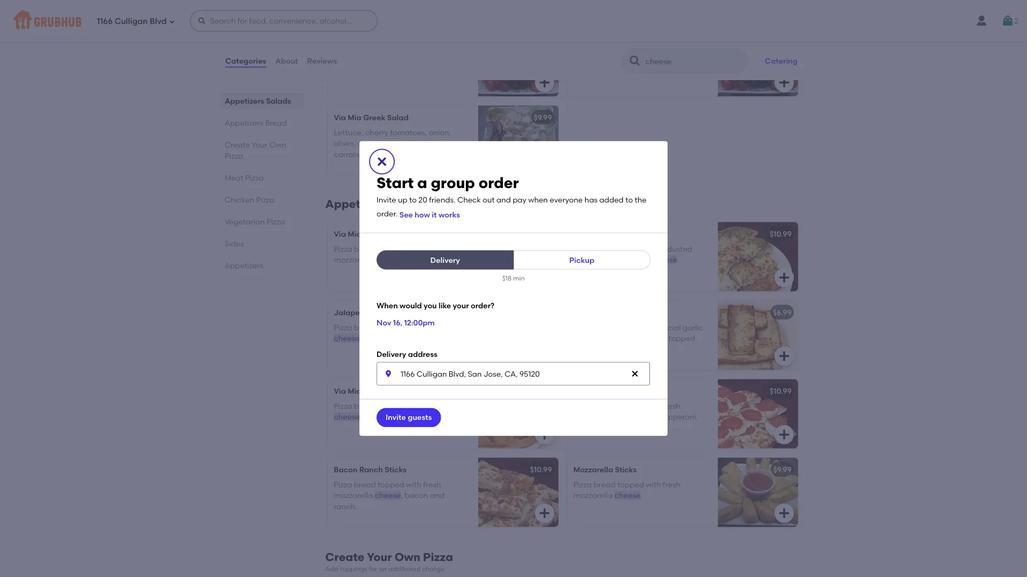 Task type: locate. For each thing, give the bounding box(es) containing it.
0 horizontal spatial your
[[252, 140, 268, 149]]

delivery inside button
[[431, 256, 460, 265]]

topped down cheesy
[[378, 245, 405, 254]]

1 horizontal spatial olives,
[[364, 61, 386, 70]]

$8.99
[[773, 35, 792, 44]]

svg image for the via mia pesto bread image
[[778, 272, 791, 285]]

with inside pizza bread, pesto sauce, dusted with fresh mozzarella
[[574, 256, 589, 265]]

via mia garden salad image
[[718, 27, 798, 97]]

delivery down sliced
[[377, 350, 406, 359]]

mozzarella
[[334, 256, 373, 265], [610, 256, 650, 265], [591, 345, 630, 354], [574, 413, 613, 422], [334, 492, 373, 501], [574, 492, 613, 501]]

2 vertical spatial pepperoncini
[[364, 150, 412, 159]]

lettuce, inside lettuce, cherry tomatoes, onion, olives, cucumber, artichoke hearts, carrots, pepperoncini and feta .
[[334, 128, 364, 137]]

your down appetizers bread tab
[[252, 140, 268, 149]]

sticks up nov
[[371, 308, 393, 318]]

cucumber,
[[661, 61, 699, 70], [358, 139, 397, 148]]

1166 culligan blvd
[[97, 17, 167, 26]]

dusted right the 'sauce,' on the right top
[[667, 245, 693, 254]]

lettuce, down via mia garden salad
[[574, 50, 603, 59]]

pizza up meat
[[225, 151, 243, 161]]

create inside create your own pizza add toppings for an additional charge.
[[325, 551, 365, 565]]

appetizers salads tab
[[225, 95, 300, 106]]

cheese . down cheesy
[[375, 256, 403, 265]]

delivery button
[[377, 251, 514, 270]]

pepperoncini
[[388, 61, 436, 70], [574, 71, 622, 80], [364, 150, 412, 159]]

cheese . down mozzarella sticks
[[615, 492, 643, 501]]

chicken pizza
[[225, 195, 275, 204]]

via for via mia greek salad
[[334, 113, 346, 122]]

pizza up pickup
[[574, 245, 592, 254]]

mia down 'bread.'
[[627, 334, 640, 344]]

your for create your own pizza add toppings for an additional charge.
[[367, 551, 392, 565]]

1 horizontal spatial bread,
[[594, 245, 618, 254]]

0 horizontal spatial appetizers bread
[[225, 118, 287, 127]]

0 horizontal spatial bread,
[[354, 324, 378, 333]]

2 vertical spatial ,
[[401, 492, 403, 501]]

topped down pepperoni sticks
[[618, 402, 644, 411]]

salad for via mia greek salad
[[387, 113, 409, 122]]

pizza down bacon
[[334, 481, 352, 490]]

meat pizza tab
[[225, 172, 300, 184]]

0 vertical spatial hearts,
[[610, 61, 635, 70]]

carrots. down reviews at the top of page
[[334, 71, 362, 80]]

1 vertical spatial lettuce,
[[334, 128, 364, 137]]

invite inside invite guests button
[[386, 413, 406, 423]]

delivery
[[431, 256, 460, 265], [377, 350, 406, 359]]

olives, inside lettuce, cherry tomatoes, onion, olives, cucumber, artichoke hearts, carrots, pepperoncini and feta .
[[334, 139, 356, 148]]

1 vertical spatial ,
[[360, 61, 362, 70]]

reviews
[[307, 56, 337, 65]]

pizza up charge.
[[423, 551, 453, 565]]

mozzarella down mozzarella
[[574, 492, 613, 501]]

1 horizontal spatial tomatoes,
[[605, 50, 642, 59]]

to left the
[[626, 195, 633, 204]]

pizza bread topped with fresh mozzarella down cheesy
[[334, 245, 441, 265]]

cheese . for mozzarella sticks
[[615, 492, 643, 501]]

hearts,
[[610, 61, 635, 70], [435, 139, 460, 148]]

has
[[585, 195, 598, 204]]

mozzarella down pepperoni
[[574, 413, 613, 422]]

via for via mia pesto bread
[[574, 230, 586, 239]]

0 vertical spatial cucumber,
[[661, 61, 699, 70]]

1 vertical spatial dusted
[[378, 402, 403, 411]]

mia for via mia pesto bread
[[588, 230, 601, 239]]

vegetarian pizza
[[225, 217, 285, 226]]

, right 'search icon'
[[670, 50, 672, 59]]

0 vertical spatial dusted
[[667, 245, 693, 254]]

pizza inside pizza bread, pesto sauce, dusted with fresh mozzarella
[[574, 245, 592, 254]]

appetizers up appetizers bread tab
[[225, 96, 264, 105]]

$10.99 for pepperoni sticks
[[770, 387, 792, 396]]

1 vertical spatial invite
[[386, 413, 406, 423]]

mia for via mia cheesy bread
[[348, 230, 362, 239]]

pepperoni sticks image
[[718, 380, 798, 450]]

cucumber, down cherry
[[358, 139, 397, 148]]

1 horizontal spatial lettuce,
[[574, 50, 603, 59]]

salad right chef on the left top of page
[[383, 35, 404, 44]]

pizza
[[225, 151, 243, 161], [245, 173, 264, 182], [256, 195, 275, 204], [267, 217, 285, 226], [334, 245, 352, 254], [574, 245, 592, 254], [334, 324, 352, 333], [334, 402, 352, 411], [574, 402, 592, 411], [334, 481, 352, 490], [574, 481, 592, 490], [423, 551, 453, 565]]

via mia greek bread
[[334, 387, 410, 396]]

bread down the via mia greek bread
[[354, 402, 376, 411]]

garlic bread image
[[718, 301, 798, 371]]

greek up pizza bread dusted with via mia feta cheese and via mia seasoning.
[[363, 387, 385, 396]]

pepperoncini down the via mia chef salad
[[388, 61, 436, 70]]

pizza down chicken pizza tab
[[267, 217, 285, 226]]

0 horizontal spatial own
[[270, 140, 286, 149]]

spices,
[[642, 334, 667, 344]]

cheese right 'search icon'
[[644, 50, 670, 59]]

pepperoncini down cherry
[[364, 150, 412, 159]]

1 vertical spatial hearts,
[[435, 139, 460, 148]]

olives, up carrots,
[[334, 139, 356, 148]]

appetizers down appetizers salads
[[225, 118, 263, 127]]

invite
[[377, 195, 396, 204], [386, 413, 406, 423]]

1 vertical spatial create
[[325, 551, 365, 565]]

$18
[[502, 275, 512, 283]]

would
[[400, 301, 422, 310]]

olives, down chef on the left top of page
[[364, 61, 386, 70]]

pizza inside pizza bread, topped with mozarella cheese and sliced jalapeno peppers.
[[334, 324, 352, 333]]

0 horizontal spatial artichoke
[[398, 139, 433, 148]]

Search Address search field
[[377, 362, 650, 386]]

create up toppings
[[325, 551, 365, 565]]

1 vertical spatial tomatoes,
[[390, 128, 427, 137]]

your up an
[[367, 551, 392, 565]]

artichoke inside ', artichoke hearts, olives, cucumber, pepperoncini and carrots.'
[[574, 61, 608, 70]]

1 horizontal spatial hearts,
[[610, 61, 635, 70]]

and inside , olives, pepperoncini and carrots.
[[438, 61, 452, 70]]

appetizers bread down start
[[325, 197, 424, 211]]

mia up carrots,
[[348, 113, 362, 122]]

hearts, inside ', artichoke hearts, olives, cucumber, pepperoncini and carrots.'
[[610, 61, 635, 70]]

cheese inside pizza bread, topped with mozarella cheese and sliced jalapeno peppers.
[[334, 334, 360, 344]]

pepperoncini inside , olives, pepperoncini and carrots.
[[388, 61, 436, 70]]

1 vertical spatial your
[[367, 551, 392, 565]]

cheese . for via mia cheesy bread
[[375, 256, 403, 265]]

svg image for via mia greek bread image at the bottom
[[538, 429, 551, 442]]

0 vertical spatial greek
[[363, 113, 385, 122]]

bread
[[354, 245, 376, 254], [354, 402, 376, 411], [594, 402, 616, 411], [354, 481, 376, 490], [594, 481, 616, 490]]

cheese down the via mia chef salad
[[334, 61, 360, 70]]

2 carrots. from the left
[[640, 71, 668, 80]]

invite up order. on the left of the page
[[377, 195, 396, 204]]

appetizers down sides
[[225, 261, 263, 270]]

1 horizontal spatial your
[[367, 551, 392, 565]]

, bacon and ranch.
[[334, 492, 445, 512]]

0 vertical spatial appetizers bread
[[225, 118, 287, 127]]

pizza inside 'tab'
[[267, 217, 285, 226]]

topped down mozzarella sticks
[[618, 481, 644, 490]]

1 horizontal spatial ,
[[401, 492, 403, 501]]

own for create your own pizza add toppings for an additional charge.
[[395, 551, 421, 565]]

delivery for delivery address
[[377, 350, 406, 359]]

olives, inside , olives, pepperoncini and carrots.
[[364, 61, 386, 70]]

appetizers bread
[[225, 118, 287, 127], [325, 197, 424, 211]]

via mia greek salad image
[[478, 106, 559, 176]]

bread down via mia cheesy bread
[[354, 245, 376, 254]]

guests
[[408, 413, 432, 423]]

cucumber, right 'search icon'
[[661, 61, 699, 70]]

feta inside lettuce, cherry tomatoes, onion, olives, cucumber, artichoke hearts, carrots, pepperoncini and feta .
[[430, 150, 445, 159]]

feta right invite guests button
[[450, 402, 465, 411]]

mozzarella down pesto on the right top of page
[[610, 256, 650, 265]]

1 vertical spatial appetizers bread
[[325, 197, 424, 211]]

0 vertical spatial create
[[225, 140, 250, 149]]

own
[[270, 140, 286, 149], [395, 551, 421, 565]]

0 vertical spatial own
[[270, 140, 286, 149]]

bread, inside pizza bread, pesto sauce, dusted with fresh mozzarella
[[594, 245, 618, 254]]

about
[[275, 56, 298, 65]]

mozzarella down french
[[591, 345, 630, 354]]

pizza inside tab
[[256, 195, 275, 204]]

2 to from the left
[[626, 195, 633, 204]]

1 vertical spatial pepperoncini
[[574, 71, 622, 80]]

hearts, down lettuce, tomatoes, cheese
[[610, 61, 635, 70]]

your
[[252, 140, 268, 149], [367, 551, 392, 565]]

and
[[438, 61, 452, 70], [624, 71, 638, 80], [414, 150, 428, 159], [497, 195, 511, 204], [362, 334, 376, 344], [597, 334, 612, 344], [362, 413, 376, 422], [643, 413, 657, 422], [430, 492, 445, 501]]

salad up cherry
[[387, 113, 409, 122]]

special
[[654, 324, 681, 333]]

0 horizontal spatial cheese .
[[375, 256, 403, 265]]

0 horizontal spatial olives,
[[334, 139, 356, 148]]

greek up cherry
[[363, 113, 385, 122]]

fresh for pepperoni sticks
[[663, 402, 681, 411]]

0 vertical spatial feta
[[430, 150, 445, 159]]

own up additional
[[395, 551, 421, 565]]

dusted up invite guests
[[378, 402, 403, 411]]

lettuce, tomatoes, cheese
[[574, 50, 670, 59]]

0 vertical spatial invite
[[377, 195, 396, 204]]

own for create your own pizza
[[270, 140, 286, 149]]

invite guests
[[386, 413, 432, 423]]

about button
[[275, 42, 299, 80]]

bread down pepperoni sticks
[[594, 402, 616, 411]]

your inside the create your own pizza
[[252, 140, 268, 149]]

artichoke down lettuce, tomatoes, cheese
[[574, 61, 608, 70]]

$10.99
[[770, 230, 792, 239], [530, 387, 552, 396], [770, 387, 792, 396], [530, 466, 552, 475]]

16,
[[393, 318, 402, 328]]

create down appetizers bread tab
[[225, 140, 250, 149]]

1 horizontal spatial artichoke
[[574, 61, 608, 70]]

via mia pesto bread
[[574, 230, 648, 239]]

0 horizontal spatial ,
[[360, 61, 362, 70]]

. for mozzarella sticks
[[641, 492, 643, 501]]

1 horizontal spatial appetizers bread
[[325, 197, 424, 211]]

and inside 1/2 loaf french bread. special garlic sauce and via mia spices, topped with mozzarella
[[597, 334, 612, 344]]

1 horizontal spatial cheese .
[[615, 492, 643, 501]]

1 vertical spatial bread,
[[354, 324, 378, 333]]

bread, down via mia pesto bread at the top right of page
[[594, 245, 618, 254]]

jalapeno
[[334, 308, 369, 318]]

hearts, down onion,
[[435, 139, 460, 148]]

olives, down lettuce, tomatoes, cheese
[[637, 61, 659, 70]]

categories
[[225, 56, 266, 65]]

2 horizontal spatial ,
[[670, 50, 672, 59]]

topped up , bacon and ranch. on the left bottom of the page
[[378, 481, 405, 490]]

mozzarella up the ranch. on the left of page
[[334, 492, 373, 501]]

pepperoncini inside lettuce, cherry tomatoes, onion, olives, cucumber, artichoke hearts, carrots, pepperoncini and feta .
[[364, 150, 412, 159]]

hearts, inside lettuce, cherry tomatoes, onion, olives, cucumber, artichoke hearts, carrots, pepperoncini and feta .
[[435, 139, 460, 148]]

0 horizontal spatial hearts,
[[435, 139, 460, 148]]

0 horizontal spatial tomatoes,
[[390, 128, 427, 137]]

check
[[458, 195, 481, 204]]

meat
[[225, 173, 244, 182]]

mia for via mia greek bread
[[348, 387, 362, 396]]

2 horizontal spatial cheese .
[[651, 256, 679, 265]]

sliced
[[378, 334, 399, 344]]

bread for via mia pesto bread
[[625, 230, 648, 239]]

greek
[[363, 113, 385, 122], [363, 387, 385, 396]]

svg image for pepperoni sticks image
[[778, 429, 791, 442]]

bread down mozzarella sticks
[[594, 481, 616, 490]]

mozzarella down via mia cheesy bread
[[334, 256, 373, 265]]

sides
[[225, 239, 244, 248]]

cheese . down the 'sauce,' on the right top
[[651, 256, 679, 265]]

$9.99 for greek
[[534, 113, 552, 122]]

1 vertical spatial greek
[[363, 387, 385, 396]]

pizza inside the create your own pizza
[[225, 151, 243, 161]]

0 vertical spatial delivery
[[431, 256, 460, 265]]

fresh for mozzarella sticks
[[663, 481, 681, 490]]

sticks right pepperoni
[[613, 387, 635, 396]]

your inside create your own pizza add toppings for an additional charge.
[[367, 551, 392, 565]]

everyone
[[550, 195, 583, 204]]

cheese down 'jalapeno' on the bottom left
[[334, 334, 360, 344]]

1 horizontal spatial delivery
[[431, 256, 460, 265]]

start
[[377, 174, 414, 192]]

mia
[[348, 35, 362, 44], [588, 35, 601, 44], [348, 113, 362, 122], [348, 230, 362, 239], [588, 230, 601, 239], [627, 334, 640, 344], [348, 387, 362, 396], [435, 402, 448, 411], [391, 413, 405, 422]]

2 horizontal spatial olives,
[[637, 61, 659, 70]]

2 greek from the top
[[363, 387, 385, 396]]

0 horizontal spatial to
[[409, 195, 417, 204]]

0 vertical spatial artichoke
[[574, 61, 608, 70]]

topped up sliced
[[380, 324, 406, 333]]

,
[[670, 50, 672, 59], [360, 61, 362, 70], [401, 492, 403, 501]]

tomatoes, left onion,
[[390, 128, 427, 137]]

bread down bacon ranch sticks at the bottom left of page
[[354, 481, 376, 490]]

1 greek from the top
[[363, 113, 385, 122]]

2
[[1015, 16, 1019, 25]]

own inside the create your own pizza
[[270, 140, 286, 149]]

pepperoncini inside ', artichoke hearts, olives, cucumber, pepperoncini and carrots.'
[[574, 71, 622, 80]]

appetizers tab
[[225, 260, 300, 271]]

mia left pesto
[[588, 230, 601, 239]]

mia left chef on the left top of page
[[348, 35, 362, 44]]

1 horizontal spatial own
[[395, 551, 421, 565]]

topped inside pizza bread, topped with mozarella cheese and sliced jalapeno peppers.
[[380, 324, 406, 333]]

via mia cheesy bread image
[[478, 223, 559, 292]]

0 horizontal spatial create
[[225, 140, 250, 149]]

via for via mia cheesy bread
[[334, 230, 346, 239]]

$9.99 for chef
[[534, 35, 552, 44]]

when would you like your order?
[[377, 301, 495, 310]]

1 horizontal spatial dusted
[[667, 245, 693, 254]]

carrots. down 'search icon'
[[640, 71, 668, 80]]

bread, down the jalapeno sticks
[[354, 324, 378, 333]]

bread for mozzarella sticks
[[594, 481, 616, 490]]

invite left guests at the bottom of the page
[[386, 413, 406, 423]]

feta inside pizza bread dusted with via mia feta cheese and via mia seasoning.
[[450, 402, 465, 411]]

0 vertical spatial lettuce,
[[574, 50, 603, 59]]

1 carrots. from the left
[[334, 71, 362, 80]]

salad up 'search icon'
[[633, 35, 654, 44]]

and inside lettuce, cherry tomatoes, onion, olives, cucumber, artichoke hearts, carrots, pepperoncini and feta .
[[414, 150, 428, 159]]

out
[[483, 195, 495, 204]]

, inside ', artichoke hearts, olives, cucumber, pepperoncini and carrots.'
[[670, 50, 672, 59]]

0 vertical spatial bread,
[[594, 245, 618, 254]]

pizza down the via mia greek bread
[[334, 402, 352, 411]]

mia left cheesy
[[348, 230, 362, 239]]

bacon
[[334, 466, 358, 475]]

0 horizontal spatial cucumber,
[[358, 139, 397, 148]]

via for via mia garden salad
[[574, 35, 586, 44]]

0 horizontal spatial lettuce,
[[334, 128, 364, 137]]

1 vertical spatial delivery
[[377, 350, 406, 359]]

tomatoes, down garden
[[605, 50, 642, 59]]

1 vertical spatial feta
[[450, 402, 465, 411]]

, down the via mia chef salad
[[360, 61, 362, 70]]

1 horizontal spatial carrots.
[[640, 71, 668, 80]]

pizza bread topped with fresh mozzarella down pepperoni sticks
[[574, 402, 681, 422]]

carrots.
[[334, 71, 362, 80], [640, 71, 668, 80]]

friends.
[[429, 195, 456, 204]]

mia for via mia garden salad
[[588, 35, 601, 44]]

svg image
[[169, 18, 175, 25], [376, 156, 389, 168], [538, 351, 551, 363], [631, 370, 640, 379], [538, 508, 551, 521], [778, 508, 791, 521]]

order.
[[377, 210, 398, 219]]

olives, inside ', artichoke hearts, olives, cucumber, pepperoncini and carrots.'
[[637, 61, 659, 70]]

bread, inside pizza bread, topped with mozarella cheese and sliced jalapeno peppers.
[[354, 324, 378, 333]]

.
[[360, 161, 362, 170], [401, 256, 403, 265], [677, 256, 679, 265], [641, 492, 643, 501]]

pepperoncini down lettuce, tomatoes, cheese
[[574, 71, 622, 80]]

0 horizontal spatial dusted
[[378, 402, 403, 411]]

delivery up 'like'
[[431, 256, 460, 265]]

1 horizontal spatial create
[[325, 551, 365, 565]]

toppings
[[340, 566, 367, 574]]

garden
[[603, 35, 631, 44]]

pizza up vegetarian pizza 'tab'
[[256, 195, 275, 204]]

feta down onion,
[[430, 150, 445, 159]]

artichoke inside lettuce, cherry tomatoes, onion, olives, cucumber, artichoke hearts, carrots, pepperoncini and feta .
[[398, 139, 433, 148]]

1 vertical spatial cucumber,
[[358, 139, 397, 148]]

sticks for jalapeno sticks
[[371, 308, 393, 318]]

pizza bread topped with fresh mozzarella for bacon ranch sticks
[[334, 481, 441, 501]]

mia left garden
[[588, 35, 601, 44]]

bread, for and
[[354, 324, 378, 333]]

create your own pizza tab
[[225, 139, 300, 162]]

1 vertical spatial own
[[395, 551, 421, 565]]

pizza bread topped with fresh mozzarella down ranch
[[334, 481, 441, 501]]

topped down "garlic"
[[669, 334, 695, 344]]

for
[[369, 566, 377, 574]]

fresh
[[423, 245, 441, 254], [591, 256, 608, 265], [663, 402, 681, 411], [423, 481, 441, 490], [663, 481, 681, 490]]

carrots. inside ', artichoke hearts, olives, cucumber, pepperoncini and carrots.'
[[640, 71, 668, 80]]

ranch
[[359, 466, 383, 475]]

bread for via mia cheesy bread
[[354, 245, 376, 254]]

0 vertical spatial ,
[[670, 50, 672, 59]]

cheese down the via mia greek bread
[[334, 413, 360, 422]]

pizza bread topped with fresh mozzarella down mozzarella sticks
[[574, 481, 681, 501]]

cheese down the 'sauce,' on the right top
[[651, 256, 677, 265]]

pizza down pepperoni
[[574, 402, 592, 411]]

feta
[[430, 150, 445, 159], [450, 402, 465, 411]]

1 horizontal spatial feta
[[450, 402, 465, 411]]

0 horizontal spatial feta
[[430, 150, 445, 159]]

pizza inside create your own pizza add toppings for an additional charge.
[[423, 551, 453, 565]]

and inside , bacon and ranch.
[[430, 492, 445, 501]]

svg image
[[1002, 14, 1015, 27], [198, 17, 206, 25], [538, 77, 551, 89], [778, 77, 791, 89], [778, 272, 791, 285], [778, 351, 791, 363], [384, 370, 393, 379], [538, 429, 551, 442], [778, 429, 791, 442]]

sticks for pepperoni sticks
[[613, 387, 635, 396]]

via for via mia chef salad
[[334, 35, 346, 44]]

mia up seasoning.
[[435, 402, 448, 411]]

topped for bacon ranch sticks
[[378, 481, 405, 490]]

1 vertical spatial artichoke
[[398, 139, 433, 148]]

to left 20
[[409, 195, 417, 204]]

salad
[[383, 35, 404, 44], [633, 35, 654, 44], [387, 113, 409, 122]]

0 vertical spatial your
[[252, 140, 268, 149]]

0 horizontal spatial carrots.
[[334, 71, 362, 80]]

bread for via mia greek bread
[[387, 387, 410, 396]]

additional
[[389, 566, 421, 574]]

0 vertical spatial pepperoncini
[[388, 61, 436, 70]]

1 horizontal spatial to
[[626, 195, 633, 204]]

, inside , olives, pepperoncini and carrots.
[[360, 61, 362, 70]]

and inside start a group order invite up to 20 friends. check out and pay when everyone has added to the order.
[[497, 195, 511, 204]]

0 horizontal spatial delivery
[[377, 350, 406, 359]]

pizza bread topped with fresh mozzarella for mozzarella sticks
[[574, 481, 681, 501]]

and inside ', artichoke hearts, olives, cucumber, pepperoncini and carrots.'
[[624, 71, 638, 80]]

own inside create your own pizza add toppings for an additional charge.
[[395, 551, 421, 565]]

via inside 1/2 loaf french bread. special garlic sauce and via mia spices, topped with mozzarella
[[614, 334, 625, 344]]

olives,
[[364, 61, 386, 70], [637, 61, 659, 70], [334, 139, 356, 148]]

pepperoni sticks
[[574, 387, 635, 396]]

create inside the create your own pizza
[[225, 140, 250, 149]]

mia for via mia chef salad
[[348, 35, 362, 44]]

create for create your own pizza
[[225, 140, 250, 149]]

$10.99 for via mia greek bread
[[530, 387, 552, 396]]

1 horizontal spatial cucumber,
[[661, 61, 699, 70]]

lettuce, up carrots,
[[334, 128, 364, 137]]

pizza down 'jalapeno' on the bottom left
[[334, 324, 352, 333]]

. for via mia cheesy bread
[[401, 256, 403, 265]]



Task type: describe. For each thing, give the bounding box(es) containing it.
1166
[[97, 17, 113, 26]]

fresh for bacon ranch sticks
[[423, 481, 441, 490]]

via mia greek bread image
[[478, 380, 559, 450]]

your
[[453, 301, 469, 310]]

added
[[600, 195, 624, 204]]

search icon image
[[629, 55, 642, 67]]

chef
[[363, 35, 381, 44]]

cherry
[[365, 128, 388, 137]]

appetizers bread inside tab
[[225, 118, 287, 127]]

mozzarella inside pizza bread, pesto sauce, dusted with fresh mozzarella
[[610, 256, 650, 265]]

jalapeno sticks
[[334, 308, 393, 318]]

catering button
[[760, 49, 803, 73]]

pesto
[[619, 245, 640, 254]]

mozzarella inside 1/2 loaf french bread. special garlic sauce and via mia spices, topped with mozzarella
[[591, 345, 630, 354]]

ranch.
[[334, 503, 357, 512]]

culligan
[[115, 17, 148, 26]]

mia inside 1/2 loaf french bread. special garlic sauce and via mia spices, topped with mozzarella
[[627, 334, 640, 344]]

jalapeno sticks image
[[478, 301, 559, 371]]

0 vertical spatial tomatoes,
[[605, 50, 642, 59]]

mozzarella sticks
[[574, 466, 637, 475]]

mozzarella for bacon ranch sticks
[[334, 492, 373, 501]]

invite guests button
[[377, 408, 441, 428]]

with inside pizza bread dusted with via mia feta cheese and via mia seasoning.
[[405, 402, 420, 411]]

pizza bread topped with fresh mozzarella for via mia cheesy bread
[[334, 245, 441, 265]]

bacon ranch sticks image
[[478, 459, 559, 528]]

pickup
[[570, 256, 595, 265]]

. for via mia pesto bread
[[677, 256, 679, 265]]

dusted inside pizza bread, pesto sauce, dusted with fresh mozzarella
[[667, 245, 693, 254]]

it
[[432, 210, 437, 219]]

charge.
[[422, 566, 446, 574]]

salad for via mia garden salad
[[633, 35, 654, 44]]

bread for bacon ranch sticks
[[354, 481, 376, 490]]

invite inside start a group order invite up to 20 friends. check out and pay when everyone has added to the order.
[[377, 195, 396, 204]]

lettuce, for lettuce, cherry tomatoes, onion, olives, cucumber, artichoke hearts, carrots, pepperoncini and feta .
[[334, 128, 364, 137]]

, olives, pepperoncini and carrots.
[[334, 61, 452, 80]]

bread for via mia cheesy bread
[[392, 230, 415, 239]]

sticks right ranch
[[385, 466, 407, 475]]

appetizers salads
[[225, 96, 291, 105]]

your for create your own pizza
[[252, 140, 268, 149]]

pizza bread topped with fresh mozzarella for pepperoni sticks
[[574, 402, 681, 422]]

Search Via Mia Pizza search field
[[645, 56, 727, 66]]

peppers.
[[435, 334, 467, 344]]

lettuce, for lettuce, tomatoes, cheese
[[574, 50, 603, 59]]

with inside 1/2 loaf french bread. special garlic sauce and via mia spices, topped with mozzarella
[[574, 345, 589, 354]]

catering
[[765, 56, 798, 65]]

delivery address
[[377, 350, 438, 359]]

svg image inside main navigation navigation
[[169, 18, 175, 25]]

1/2
[[574, 324, 584, 333]]

fresh for via mia cheesy bread
[[423, 245, 441, 254]]

fresh inside pizza bread, pesto sauce, dusted with fresh mozzarella
[[591, 256, 608, 265]]

nov 16, 12:00pm
[[377, 318, 435, 328]]

sides tab
[[225, 238, 300, 249]]

main navigation navigation
[[0, 0, 1028, 42]]

mozzarella
[[574, 466, 613, 475]]

bacon
[[405, 492, 428, 501]]

pizza down via mia cheesy bread
[[334, 245, 352, 254]]

$18 min
[[502, 275, 525, 283]]

sauce
[[574, 334, 596, 344]]

dusted inside pizza bread dusted with via mia feta cheese and via mia seasoning.
[[378, 402, 403, 411]]

$9.99 for cheesy
[[534, 230, 552, 239]]

pickup button
[[513, 251, 651, 270]]

min
[[513, 275, 525, 283]]

pizza inside pizza bread dusted with via mia feta cheese and via mia seasoning.
[[334, 402, 352, 411]]

, for cucumber,
[[670, 50, 672, 59]]

cheese . for via mia pesto bread
[[651, 256, 679, 265]]

garlic
[[683, 324, 704, 333]]

salad for via mia chef salad
[[383, 35, 404, 44]]

topped for mozzarella sticks
[[618, 481, 644, 490]]

when
[[528, 195, 548, 204]]

via mia garden salad
[[574, 35, 654, 44]]

when
[[377, 301, 398, 310]]

topped inside 1/2 loaf french bread. special garlic sauce and via mia spices, topped with mozzarella
[[669, 334, 695, 344]]

bread inside pizza bread dusted with via mia feta cheese and via mia seasoning.
[[354, 402, 376, 411]]

nov
[[377, 318, 391, 328]]

via mia cheesy bread
[[334, 230, 415, 239]]

see
[[400, 210, 413, 219]]

carrots. inside , olives, pepperoncini and carrots.
[[334, 71, 362, 80]]

1 to from the left
[[409, 195, 417, 204]]

vegetarian
[[225, 217, 265, 226]]

pay
[[513, 195, 527, 204]]

via mia chef salad
[[334, 35, 404, 44]]

pepperoni
[[574, 387, 612, 396]]

, artichoke hearts, olives, cucumber, pepperoncini and carrots.
[[574, 50, 699, 80]]

order?
[[471, 301, 495, 310]]

cheese down mozzarella sticks
[[615, 492, 641, 501]]

and pepperoni.
[[641, 413, 698, 422]]

svg image for garlic bread image
[[778, 351, 791, 363]]

french
[[602, 324, 627, 333]]

create your own pizza add toppings for an additional charge.
[[325, 551, 453, 574]]

greek for salad
[[363, 113, 385, 122]]

cheesy
[[363, 230, 390, 239]]

, inside , bacon and ranch.
[[401, 492, 403, 501]]

vegetarian pizza tab
[[225, 216, 300, 227]]

via for via mia greek bread
[[334, 387, 346, 396]]

cheese inside pizza bread dusted with via mia feta cheese and via mia seasoning.
[[334, 413, 360, 422]]

works
[[439, 210, 460, 219]]

pizza right meat
[[245, 173, 264, 182]]

order
[[479, 174, 519, 192]]

mia for via mia greek salad
[[348, 113, 362, 122]]

see how it works
[[400, 210, 460, 219]]

mozzarella for mozzarella sticks
[[574, 492, 613, 501]]

mozzarella for pepperoni sticks
[[574, 413, 613, 422]]

like
[[439, 301, 451, 310]]

and inside pizza bread dusted with via mia feta cheese and via mia seasoning.
[[362, 413, 376, 422]]

greek for bread
[[363, 387, 385, 396]]

categories button
[[225, 42, 267, 80]]

add
[[325, 566, 338, 574]]

create for create your own pizza add toppings for an additional charge.
[[325, 551, 365, 565]]

an
[[379, 566, 387, 574]]

start a group order invite up to 20 friends. check out and pay when everyone has added to the order.
[[377, 174, 647, 219]]

create your own pizza
[[225, 140, 286, 161]]

topped for pepperoni sticks
[[618, 402, 644, 411]]

via mia pesto bread image
[[718, 223, 798, 292]]

pizza bread dusted with via mia feta cheese and via mia seasoning.
[[334, 402, 465, 422]]

12:00pm
[[404, 318, 435, 328]]

chicken
[[225, 195, 254, 204]]

cheese left bacon
[[375, 492, 401, 501]]

chicken pizza tab
[[225, 194, 300, 206]]

20
[[419, 195, 427, 204]]

svg image for the "via mia garden salad" image
[[778, 77, 791, 89]]

cheese down cheesy
[[375, 256, 401, 265]]

salads
[[266, 96, 291, 105]]

cucumber, inside lettuce, cherry tomatoes, onion, olives, cucumber, artichoke hearts, carrots, pepperoncini and feta .
[[358, 139, 397, 148]]

up
[[398, 195, 408, 204]]

loaf
[[586, 324, 600, 333]]

address
[[408, 350, 438, 359]]

cucumber, inside ', artichoke hearts, olives, cucumber, pepperoncini and carrots.'
[[661, 61, 699, 70]]

$10.99 for via mia pesto bread
[[770, 230, 792, 239]]

svg image for the via mia chef salad image
[[538, 77, 551, 89]]

pizza down mozzarella
[[574, 481, 592, 490]]

mozzarella sticks image
[[718, 459, 798, 528]]

reviews button
[[307, 42, 338, 80]]

sticks for mozzarella sticks
[[615, 466, 637, 475]]

mia left guests at the bottom of the page
[[391, 413, 405, 422]]

meat pizza
[[225, 173, 264, 182]]

1/2 loaf french bread. special garlic sauce and via mia spices, topped with mozzarella
[[574, 324, 704, 354]]

mozarella
[[425, 324, 461, 333]]

$10.99 for bacon ranch sticks
[[530, 466, 552, 475]]

tomatoes, inside lettuce, cherry tomatoes, onion, olives, cucumber, artichoke hearts, carrots, pepperoncini and feta .
[[390, 128, 427, 137]]

appetizers bread tab
[[225, 117, 300, 128]]

with inside pizza bread, topped with mozarella cheese and sliced jalapeno peppers.
[[408, 324, 423, 333]]

bread for pepperoni sticks
[[594, 402, 616, 411]]

you
[[424, 301, 437, 310]]

and inside pizza bread, topped with mozarella cheese and sliced jalapeno peppers.
[[362, 334, 376, 344]]

seasoning.
[[407, 413, 445, 422]]

delivery for delivery
[[431, 256, 460, 265]]

via mia chef salad image
[[478, 27, 559, 97]]

svg image inside 2 button
[[1002, 14, 1015, 27]]

bread inside tab
[[265, 118, 287, 127]]

jalapeno
[[401, 334, 433, 344]]

, for carrots.
[[360, 61, 362, 70]]

sauce,
[[642, 245, 666, 254]]

via mia greek salad
[[334, 113, 409, 122]]

topped for via mia cheesy bread
[[378, 245, 405, 254]]

appetizers up via mia cheesy bread
[[325, 197, 387, 211]]

a
[[417, 174, 427, 192]]

. inside lettuce, cherry tomatoes, onion, olives, cucumber, artichoke hearts, carrots, pepperoncini and feta .
[[360, 161, 362, 170]]

nov 16, 12:00pm button
[[377, 313, 435, 333]]

mozzarella for via mia cheesy bread
[[334, 256, 373, 265]]

how
[[415, 210, 430, 219]]

the
[[635, 195, 647, 204]]

lettuce, cherry tomatoes, onion, olives, cucumber, artichoke hearts, carrots, pepperoncini and feta .
[[334, 128, 460, 170]]

bread, for fresh
[[594, 245, 618, 254]]

pepperoni.
[[659, 413, 698, 422]]



Task type: vqa. For each thing, say whether or not it's contained in the screenshot.
sauce.
no



